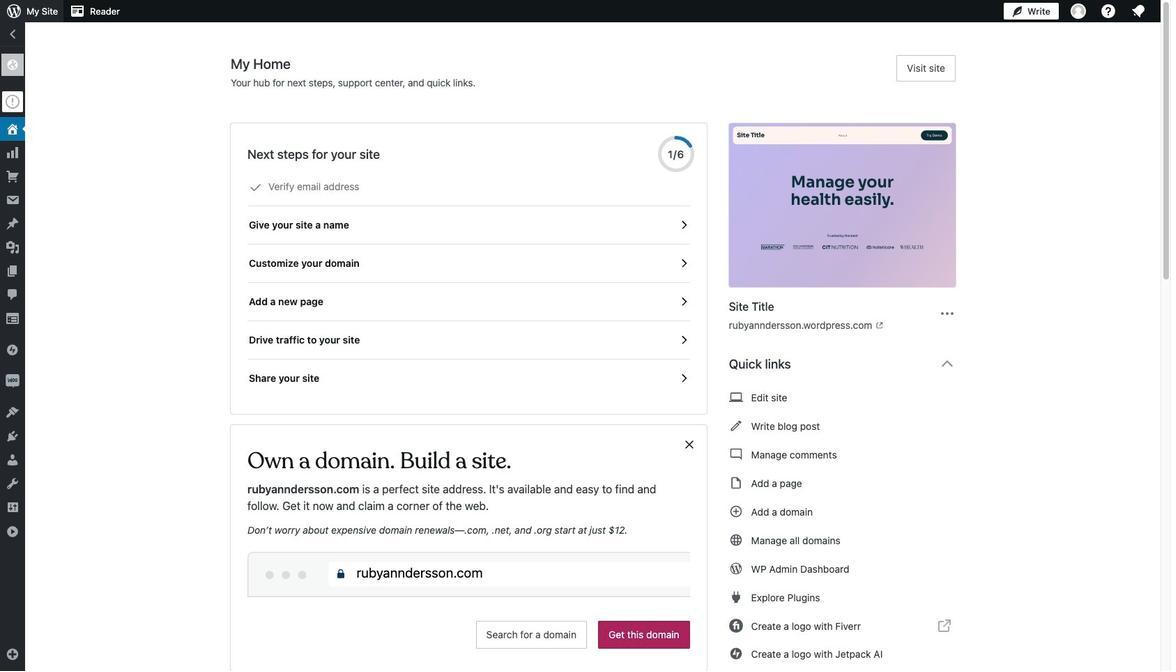 Task type: locate. For each thing, give the bounding box(es) containing it.
more options for site site title image
[[939, 305, 956, 322]]

launchpad checklist element
[[248, 168, 690, 398]]

my profile image
[[1071, 3, 1087, 19]]

insert_drive_file image
[[729, 475, 743, 492]]

1 img image from the top
[[6, 343, 20, 357]]

1 vertical spatial img image
[[6, 374, 20, 388]]

laptop image
[[729, 389, 743, 406]]

main content
[[231, 55, 967, 672]]

task enabled image
[[678, 219, 690, 232], [678, 257, 690, 270], [678, 334, 690, 347], [678, 372, 690, 385]]

3 task enabled image from the top
[[678, 334, 690, 347]]

manage your notifications image
[[1130, 3, 1147, 20]]

img image
[[6, 343, 20, 357], [6, 374, 20, 388]]

progress bar
[[658, 136, 694, 172]]

0 vertical spatial img image
[[6, 343, 20, 357]]

dismiss domain name promotion image
[[683, 437, 696, 453]]



Task type: describe. For each thing, give the bounding box(es) containing it.
1 task enabled image from the top
[[678, 219, 690, 232]]

help image
[[1100, 3, 1117, 20]]

2 task enabled image from the top
[[678, 257, 690, 270]]

4 task enabled image from the top
[[678, 372, 690, 385]]

mode_comment image
[[729, 446, 743, 463]]

task enabled image
[[678, 296, 690, 308]]

edit image
[[729, 418, 743, 434]]

2 img image from the top
[[6, 374, 20, 388]]



Task type: vqa. For each thing, say whether or not it's contained in the screenshot.
Task enabled icon to the top
yes



